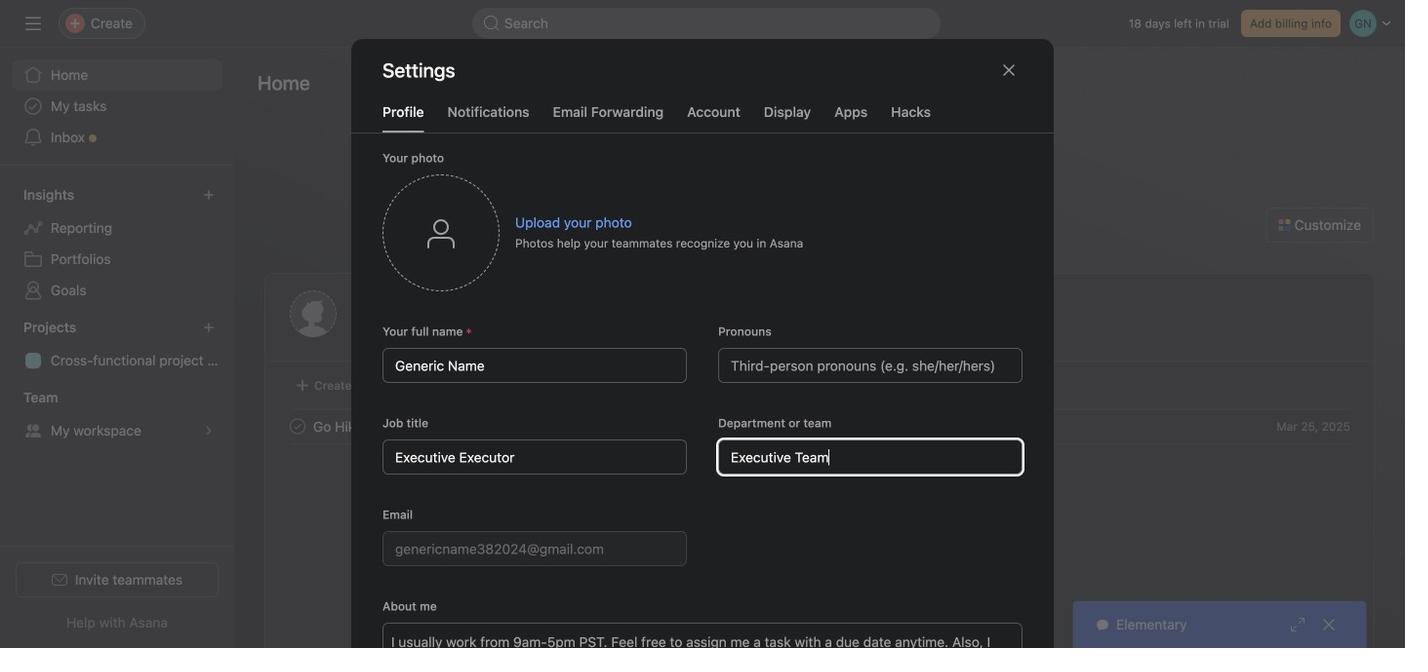Task type: vqa. For each thing, say whether or not it's contained in the screenshot.
the bottommost cross-
no



Task type: describe. For each thing, give the bounding box(es) containing it.
Full name text field
[[382, 348, 687, 383]]

insights element
[[0, 178, 234, 310]]

Mark complete checkbox
[[286, 415, 309, 439]]

global element
[[0, 48, 234, 165]]

teams element
[[0, 381, 234, 451]]

close image
[[1321, 618, 1337, 633]]

hide sidebar image
[[25, 16, 41, 31]]

Third-person pronouns (e.g. she/her/hers) text field
[[718, 348, 1023, 383]]



Task type: locate. For each thing, give the bounding box(es) containing it.
prominent image
[[484, 16, 500, 31]]

list item
[[266, 409, 1374, 444]]

add profile photo image
[[290, 291, 337, 338]]

dialog
[[351, 39, 1054, 649]]

close this dialog image
[[1001, 62, 1017, 78]]

projects element
[[0, 310, 234, 381]]

mark complete image
[[286, 415, 309, 439]]

list box
[[472, 8, 941, 39]]

expand elementary image
[[1290, 618, 1306, 633]]

None text field
[[382, 440, 687, 475], [718, 440, 1023, 475], [382, 532, 687, 567], [382, 440, 687, 475], [718, 440, 1023, 475], [382, 532, 687, 567]]

settings tab list
[[351, 101, 1054, 134]]



